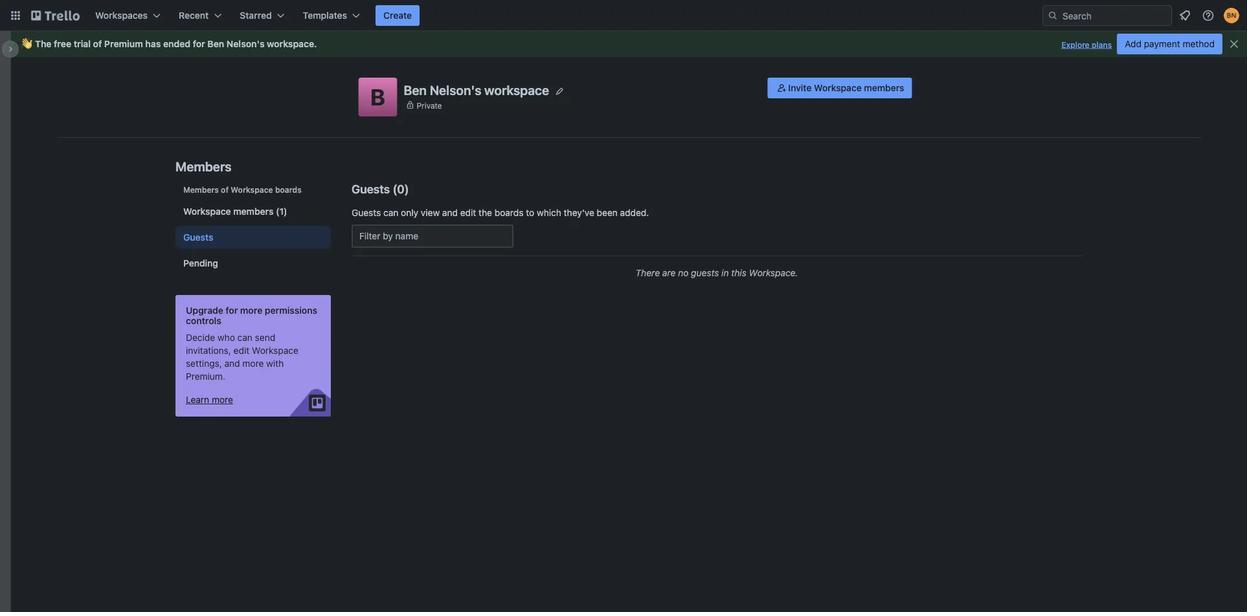 Task type: vqa. For each thing, say whether or not it's contained in the screenshot.
the Nelson's
yes



Task type: describe. For each thing, give the bounding box(es) containing it.
premium.
[[186, 371, 225, 382]]

workspace inside upgrade for more permissions controls decide who can send invitations, edit workspace settings, and more with premium.
[[252, 345, 298, 356]]

1 vertical spatial workspace
[[484, 82, 549, 98]]

0 vertical spatial boards
[[275, 185, 302, 194]]

has
[[145, 39, 161, 49]]

plans
[[1092, 40, 1112, 49]]

only
[[401, 208, 418, 218]]

nelson's inside banner
[[227, 39, 265, 49]]

(1)
[[276, 206, 287, 217]]

1 vertical spatial more
[[242, 358, 264, 369]]

1 vertical spatial members
[[233, 206, 273, 217]]

b
[[370, 84, 385, 110]]

primary element
[[0, 0, 1247, 31]]

explore plans button
[[1062, 37, 1112, 52]]

and inside upgrade for more permissions controls decide who can send invitations, edit workspace settings, and more with premium.
[[224, 358, 240, 369]]

back to home image
[[31, 5, 80, 26]]

workspaces button
[[87, 5, 168, 26]]

.
[[314, 39, 317, 49]]

invite workspace members button
[[768, 78, 912, 98]]

starred button
[[232, 5, 292, 26]]

Filter by name text field
[[352, 225, 513, 248]]

the
[[35, 39, 52, 49]]

decide
[[186, 333, 215, 343]]

guests
[[691, 268, 719, 278]]

more inside 'button'
[[212, 395, 233, 405]]

trial
[[74, 39, 91, 49]]

ben nelson (bennelson96) image
[[1224, 8, 1239, 23]]

free
[[54, 39, 71, 49]]

invitations,
[[186, 345, 231, 356]]

add
[[1125, 39, 1142, 49]]

create
[[383, 10, 412, 21]]

search image
[[1048, 10, 1058, 21]]

send
[[255, 333, 275, 343]]

members for members of workspace boards
[[183, 185, 219, 194]]

method
[[1183, 39, 1215, 49]]

1 horizontal spatial of
[[221, 185, 229, 194]]

ben nelson's workspace
[[404, 82, 549, 98]]

templates
[[303, 10, 347, 21]]

workspace.
[[749, 268, 798, 278]]

guests link
[[175, 226, 331, 249]]

guests for guests link
[[183, 232, 213, 243]]

pending
[[183, 258, 218, 269]]

with
[[266, 358, 284, 369]]

private
[[417, 101, 442, 110]]

add payment method
[[1125, 39, 1215, 49]]

settings,
[[186, 358, 222, 369]]

starred
[[240, 10, 272, 21]]

edit inside upgrade for more permissions controls decide who can send invitations, edit workspace settings, and more with premium.
[[234, 345, 249, 356]]

explore
[[1062, 40, 1090, 49]]

invite workspace members
[[788, 83, 904, 93]]

guests for guests can only view and edit the boards to which they've been added.
[[352, 208, 381, 218]]

wave image
[[21, 38, 30, 50]]

for inside banner
[[193, 39, 205, 49]]

members inside button
[[864, 83, 904, 93]]

can inside upgrade for more permissions controls decide who can send invitations, edit workspace settings, and more with premium.
[[237, 333, 252, 343]]

learn
[[186, 395, 209, 405]]

been
[[597, 208, 618, 218]]

0 vertical spatial edit
[[460, 208, 476, 218]]

for inside upgrade for more permissions controls decide who can send invitations, edit workspace settings, and more with premium.
[[226, 305, 238, 316]]

there
[[636, 268, 660, 278]]



Task type: locate. For each thing, give the bounding box(es) containing it.
2 vertical spatial more
[[212, 395, 233, 405]]

banner containing 👋
[[10, 31, 1247, 57]]

templates button
[[295, 5, 368, 26]]

controls
[[186, 316, 221, 326]]

members up workspace members
[[183, 185, 219, 194]]

and
[[442, 208, 458, 218], [224, 358, 240, 369]]

workspace inside banner
[[267, 39, 314, 49]]

ben up private
[[404, 82, 427, 98]]

0 horizontal spatial boards
[[275, 185, 302, 194]]

edit down who
[[234, 345, 249, 356]]

premium
[[104, 39, 143, 49]]

members for members
[[175, 159, 232, 174]]

which
[[537, 208, 561, 218]]

of up workspace members
[[221, 185, 229, 194]]

of
[[93, 39, 102, 49], [221, 185, 229, 194]]

b button
[[358, 78, 397, 117]]

1 horizontal spatial members
[[864, 83, 904, 93]]

nelson's
[[227, 39, 265, 49], [430, 82, 481, 98]]

workspace members
[[183, 206, 273, 217]]

1 horizontal spatial ben
[[404, 82, 427, 98]]

👋 the free trial of premium has ended for ben nelson's workspace .
[[21, 39, 317, 49]]

to
[[526, 208, 534, 218]]

workspace up with
[[252, 345, 298, 356]]

0 notifications image
[[1177, 8, 1193, 23]]

1 horizontal spatial and
[[442, 208, 458, 218]]

0 horizontal spatial edit
[[234, 345, 249, 356]]

workspace
[[267, 39, 314, 49], [484, 82, 549, 98]]

1 horizontal spatial edit
[[460, 208, 476, 218]]

payment
[[1144, 39, 1180, 49]]

ben inside banner
[[207, 39, 224, 49]]

1 vertical spatial of
[[221, 185, 229, 194]]

no
[[678, 268, 689, 278]]

banner
[[10, 31, 1247, 57]]

1 vertical spatial boards
[[495, 208, 524, 218]]

boards up (1)
[[275, 185, 302, 194]]

recent button
[[171, 5, 229, 26]]

of inside banner
[[93, 39, 102, 49]]

add payment method button
[[1117, 34, 1223, 54]]

of right trial
[[93, 39, 102, 49]]

the
[[479, 208, 492, 218]]

create button
[[376, 5, 420, 26]]

recent
[[179, 10, 209, 21]]

2 vertical spatial guests
[[183, 232, 213, 243]]

0 vertical spatial members
[[175, 159, 232, 174]]

workspaces
[[95, 10, 148, 21]]

and down who
[[224, 358, 240, 369]]

upgrade
[[186, 305, 223, 316]]

members of workspace boards
[[183, 185, 302, 194]]

0 horizontal spatial nelson's
[[227, 39, 265, 49]]

more
[[240, 305, 262, 316], [242, 358, 264, 369], [212, 395, 233, 405]]

0
[[397, 182, 405, 196]]

workspace down members of workspace boards
[[183, 206, 231, 217]]

1 vertical spatial guests
[[352, 208, 381, 218]]

Search field
[[1058, 6, 1171, 25]]

boards
[[275, 185, 302, 194], [495, 208, 524, 218]]

0 vertical spatial for
[[193, 39, 205, 49]]

edit
[[460, 208, 476, 218], [234, 345, 249, 356]]

guests can only view and edit the boards to which they've been added.
[[352, 208, 649, 218]]

this
[[731, 268, 746, 278]]

1 vertical spatial for
[[226, 305, 238, 316]]

workspace right invite
[[814, 83, 862, 93]]

more up send
[[240, 305, 262, 316]]

0 vertical spatial of
[[93, 39, 102, 49]]

0 vertical spatial more
[[240, 305, 262, 316]]

learn more
[[186, 395, 233, 405]]

explore plans
[[1062, 40, 1112, 49]]

guests
[[352, 182, 390, 196], [352, 208, 381, 218], [183, 232, 213, 243]]

boards left to
[[495, 208, 524, 218]]

they've
[[564, 208, 594, 218]]

1 vertical spatial can
[[237, 333, 252, 343]]

edit left the
[[460, 208, 476, 218]]

open information menu image
[[1202, 9, 1215, 22]]

members
[[864, 83, 904, 93], [233, 206, 273, 217]]

and right view
[[442, 208, 458, 218]]

view
[[421, 208, 440, 218]]

0 vertical spatial ben
[[207, 39, 224, 49]]

0 vertical spatial can
[[383, 208, 398, 218]]

added.
[[620, 208, 649, 218]]

more right learn
[[212, 395, 233, 405]]

0 horizontal spatial for
[[193, 39, 205, 49]]

for right ended
[[193, 39, 205, 49]]

guests inside guests link
[[183, 232, 213, 243]]

workspace inside button
[[814, 83, 862, 93]]

0 vertical spatial members
[[864, 83, 904, 93]]

(
[[393, 182, 397, 196]]

0 horizontal spatial of
[[93, 39, 102, 49]]

for right "upgrade"
[[226, 305, 238, 316]]

0 vertical spatial guests
[[352, 182, 390, 196]]

1 vertical spatial ben
[[404, 82, 427, 98]]

can right who
[[237, 333, 252, 343]]

guests left (
[[352, 182, 390, 196]]

1 horizontal spatial nelson's
[[430, 82, 481, 98]]

0 horizontal spatial workspace
[[267, 39, 314, 49]]

more left with
[[242, 358, 264, 369]]

guests left only
[[352, 208, 381, 218]]

ben
[[207, 39, 224, 49], [404, 82, 427, 98]]

can left only
[[383, 208, 398, 218]]

sm image
[[775, 82, 788, 95]]

ended
[[163, 39, 190, 49]]

there are no guests in this workspace.
[[636, 268, 798, 278]]

👋
[[21, 39, 30, 49]]

ben down 'recent' popup button
[[207, 39, 224, 49]]

upgrade for more permissions controls decide who can send invitations, edit workspace settings, and more with premium.
[[186, 305, 317, 382]]

0 vertical spatial and
[[442, 208, 458, 218]]

1 vertical spatial members
[[183, 185, 219, 194]]

for
[[193, 39, 205, 49], [226, 305, 238, 316]]

( 0 )
[[393, 182, 409, 196]]

nelson's down 'starred'
[[227, 39, 265, 49]]

members up members of workspace boards
[[175, 159, 232, 174]]

are
[[662, 268, 676, 278]]

1 horizontal spatial workspace
[[484, 82, 549, 98]]

0 vertical spatial workspace
[[267, 39, 314, 49]]

pending link
[[175, 252, 331, 275]]

1 vertical spatial edit
[[234, 345, 249, 356]]

workspace up workspace members
[[231, 185, 273, 194]]

0 horizontal spatial and
[[224, 358, 240, 369]]

invite
[[788, 83, 812, 93]]

members
[[175, 159, 232, 174], [183, 185, 219, 194]]

0 horizontal spatial can
[[237, 333, 252, 343]]

learn more button
[[186, 394, 233, 407]]

)
[[405, 182, 409, 196]]

0 horizontal spatial members
[[233, 206, 273, 217]]

workspace
[[814, 83, 862, 93], [231, 185, 273, 194], [183, 206, 231, 217], [252, 345, 298, 356]]

0 vertical spatial nelson's
[[227, 39, 265, 49]]

1 horizontal spatial boards
[[495, 208, 524, 218]]

guests up pending
[[183, 232, 213, 243]]

0 horizontal spatial ben
[[207, 39, 224, 49]]

in
[[721, 268, 729, 278]]

can
[[383, 208, 398, 218], [237, 333, 252, 343]]

1 horizontal spatial for
[[226, 305, 238, 316]]

who
[[218, 333, 235, 343]]

1 horizontal spatial can
[[383, 208, 398, 218]]

permissions
[[265, 305, 317, 316]]

1 vertical spatial nelson's
[[430, 82, 481, 98]]

nelson's up private
[[430, 82, 481, 98]]

1 vertical spatial and
[[224, 358, 240, 369]]



